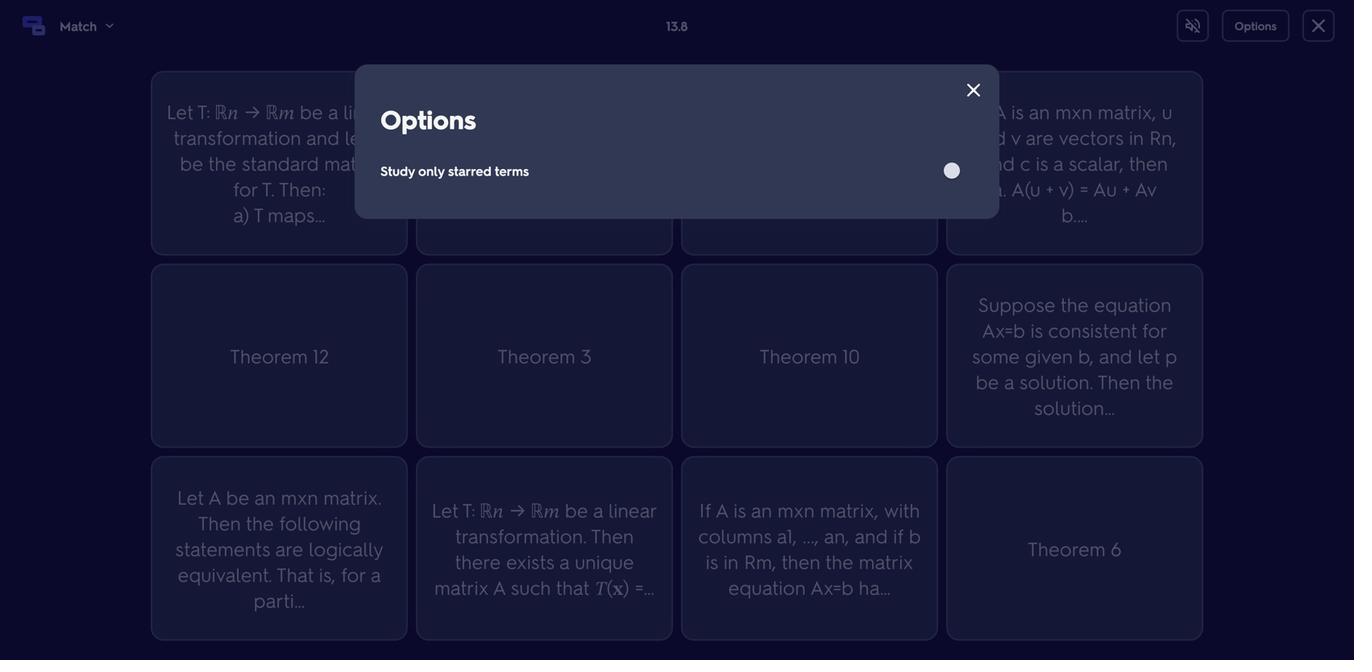 Task type: describe. For each thing, give the bounding box(es) containing it.
options inside dialog
[[380, 102, 476, 136]]

study only starred terms
[[380, 162, 529, 179]]

close modal element
[[961, 77, 987, 103]]

options button
[[1222, 10, 1290, 42]]

only
[[418, 162, 444, 179]]

13.9 link
[[666, 16, 688, 35]]

options inside button
[[1235, 19, 1277, 33]]



Task type: vqa. For each thing, say whether or not it's contained in the screenshot.
- on the left of page
no



Task type: locate. For each thing, give the bounding box(es) containing it.
options up only
[[380, 102, 476, 136]]

close x image
[[964, 81, 983, 100]]

back to set page image
[[1309, 16, 1328, 35]]

13.9
[[666, 17, 688, 34]]

options dialog
[[355, 64, 999, 219]]

1 vertical spatial options
[[380, 102, 476, 136]]

options right audio off 'icon'
[[1235, 19, 1277, 33]]

0 horizontal spatial options
[[380, 102, 476, 136]]

options
[[1235, 19, 1277, 33], [380, 102, 476, 136]]

audio off image
[[1183, 16, 1202, 35]]

1 horizontal spatial options
[[1235, 19, 1277, 33]]

terms
[[495, 162, 529, 179]]

starred
[[448, 162, 491, 179]]

study
[[380, 162, 415, 179]]

0 vertical spatial options
[[1235, 19, 1277, 33]]



